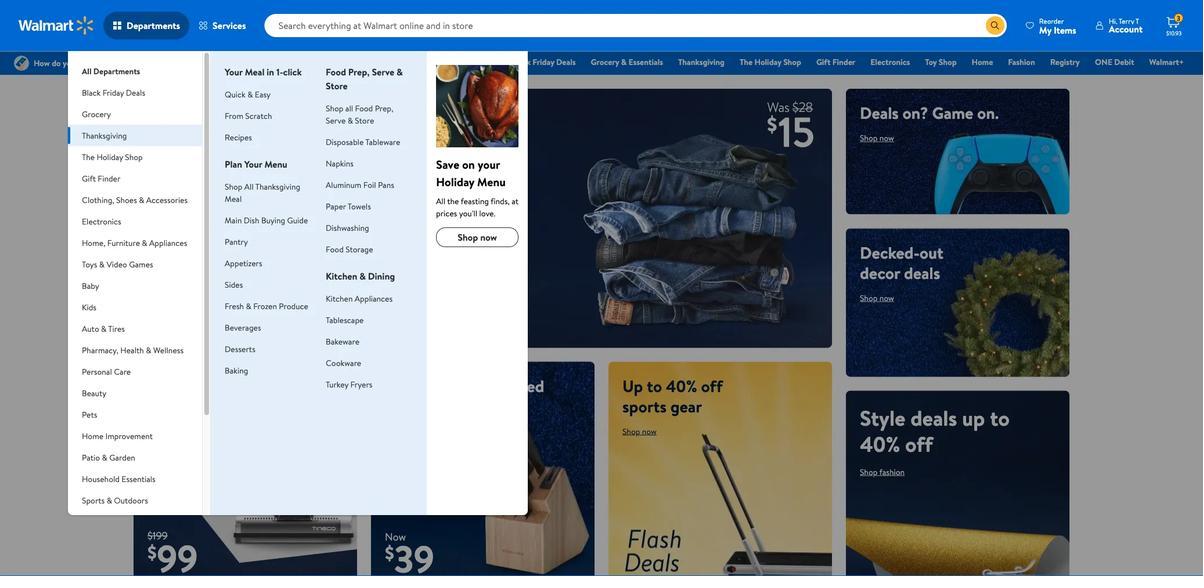 Task type: describe. For each thing, give the bounding box(es) containing it.
thanksgiving button
[[68, 125, 202, 146]]

health
[[120, 345, 144, 356]]

departments button
[[103, 12, 189, 39]]

thanksgiving for thanksgiving link
[[678, 56, 725, 68]]

electronics link
[[865, 56, 915, 68]]

game
[[932, 102, 974, 124]]

pharmacy, health & wellness button
[[68, 340, 202, 361]]

care
[[114, 366, 131, 377]]

& inside "dropdown button"
[[101, 323, 107, 334]]

prices
[[436, 208, 457, 219]]

serve inside food prep, serve & store
[[372, 66, 394, 78]]

black for black friday deals link
[[512, 56, 531, 68]]

in
[[267, 66, 274, 78]]

save for save big!
[[385, 253, 459, 304]]

shop now link for deals on? game on.
[[860, 132, 894, 144]]

party
[[145, 517, 164, 528]]

paper
[[326, 201, 346, 212]]

huge
[[262, 102, 298, 124]]

menu inside save on your holiday menu all the feasting finds, at prices you'll love.
[[477, 174, 506, 190]]

cookware link
[[326, 357, 361, 369]]

pantry
[[225, 236, 248, 247]]

1 horizontal spatial your
[[244, 158, 262, 171]]

main
[[225, 215, 242, 226]]

disposable tableware link
[[326, 136, 400, 148]]

items
[[1054, 24, 1077, 36]]

prep, inside food prep, serve & store
[[348, 66, 370, 78]]

0 vertical spatial essentials
[[629, 56, 663, 68]]

high tech gifts, huge savings
[[148, 102, 298, 145]]

dishwashing
[[326, 222, 369, 233]]

from
[[225, 110, 243, 121]]

home for home deals up to 30% off
[[148, 264, 202, 293]]

baby
[[82, 280, 99, 292]]

now dollar 39 null group
[[371, 530, 434, 577]]

tablescape
[[326, 314, 364, 326]]

toys
[[82, 259, 97, 270]]

off inside up to 40% off sports gear
[[701, 375, 723, 398]]

shop now for up to 40% off sports gear
[[623, 426, 657, 437]]

shop now for deals on? game on.
[[860, 132, 894, 144]]

finder for gift finder 'link'
[[833, 56, 856, 68]]

tires
[[108, 323, 125, 334]]

disposable
[[326, 136, 364, 148]]

patio
[[82, 452, 100, 463]]

aluminum
[[326, 179, 361, 190]]

shop inside shop all food prep, serve & store
[[326, 102, 343, 114]]

pans
[[378, 179, 394, 190]]

now for save big!
[[414, 319, 429, 331]]

recipes link
[[225, 132, 252, 143]]

towels
[[348, 201, 371, 212]]

clothing, shoes & accessories
[[82, 194, 188, 206]]

pharmacy, health & wellness
[[82, 345, 184, 356]]

black friday deals button
[[68, 82, 202, 103]]

& inside "dropdown button"
[[146, 345, 151, 356]]

home for home
[[972, 56, 993, 68]]

search icon image
[[991, 21, 1000, 30]]

kitchen & dining
[[326, 270, 395, 283]]

shop fashion
[[860, 467, 905, 478]]

kids
[[82, 302, 96, 313]]

now
[[385, 530, 406, 544]]

your
[[478, 156, 500, 172]]

gift for gift finder 'link'
[[816, 56, 831, 68]]

dish
[[244, 215, 259, 226]]

finds,
[[491, 195, 510, 207]]

the holiday shop for "the holiday shop" link
[[740, 56, 801, 68]]

0 vertical spatial all
[[82, 65, 91, 77]]

deals for black friday deals link
[[556, 56, 576, 68]]

savings
[[148, 122, 199, 145]]

gear
[[671, 395, 702, 418]]

main dish buying guide
[[225, 215, 308, 226]]

gifts,
[[221, 102, 258, 124]]

0 vertical spatial meal
[[245, 66, 264, 78]]

the for the holiday shop dropdown button
[[82, 151, 95, 163]]

food prep, serve & store
[[326, 66, 403, 92]]

from scratch link
[[225, 110, 272, 121]]

kitchen for kitchen appliances
[[326, 293, 353, 304]]

garden
[[109, 452, 135, 463]]

gift finder button
[[68, 168, 202, 189]]

decor
[[860, 262, 900, 284]]

decor
[[114, 517, 136, 528]]

fashion
[[1008, 56, 1035, 68]]

deals for home deals up to 30% off
[[207, 264, 254, 293]]

off for style deals up to 40% off
[[905, 430, 933, 459]]

shop inside shop all thanksgiving meal
[[225, 181, 242, 192]]

all inside shop all thanksgiving meal
[[244, 181, 254, 192]]

toy
[[925, 56, 937, 68]]

shop all thanksgiving meal
[[225, 181, 300, 204]]

home deals are served
[[385, 375, 544, 398]]

napkins link
[[326, 158, 354, 169]]

up for home deals up to 30% off
[[148, 290, 170, 319]]

kitchen appliances link
[[326, 293, 393, 304]]

sports & outdoors button
[[68, 490, 202, 512]]

holiday inside save on your holiday menu all the feasting finds, at prices you'll love.
[[436, 174, 474, 190]]

services
[[213, 19, 246, 32]]

shop now for save big!
[[394, 319, 429, 331]]

deals on? game on.
[[860, 102, 999, 124]]

hi, terry t account
[[1109, 16, 1143, 35]]

the holiday shop for the holiday shop dropdown button
[[82, 151, 143, 163]]

household
[[82, 474, 120, 485]]

meal inside shop all thanksgiving meal
[[225, 193, 242, 204]]

departments inside 'dropdown button'
[[127, 19, 180, 32]]

up for style deals up to 40% off
[[962, 404, 985, 433]]

household essentials
[[82, 474, 156, 485]]

grocery for grocery & essentials
[[591, 56, 619, 68]]

on.
[[977, 102, 999, 124]]

0 vertical spatial menu
[[265, 158, 287, 171]]

grocery & essentials
[[591, 56, 663, 68]]

now for deals on? game on.
[[880, 132, 894, 144]]

plan
[[225, 158, 242, 171]]

big!
[[468, 253, 528, 304]]

one debit
[[1095, 56, 1134, 68]]

2 vertical spatial deals
[[860, 102, 899, 124]]

the holiday shop link
[[735, 56, 807, 68]]

shop now for decked-out decor deals
[[860, 292, 894, 304]]

personal care
[[82, 366, 131, 377]]

finder for gift finder dropdown button
[[98, 173, 120, 184]]



Task type: locate. For each thing, give the bounding box(es) containing it.
quick & easy
[[225, 89, 271, 100]]

0 vertical spatial gift finder
[[816, 56, 856, 68]]

0 horizontal spatial 40%
[[666, 375, 697, 398]]

was dollar $199, now dollar 99 group
[[134, 529, 198, 577]]

account
[[1109, 23, 1143, 35]]

food for food storage
[[326, 244, 344, 255]]

0 vertical spatial serve
[[372, 66, 394, 78]]

up inside the style deals up to 40% off
[[962, 404, 985, 433]]

1 vertical spatial food
[[355, 102, 373, 114]]

appliances inside dropdown button
[[149, 237, 187, 249]]

1 horizontal spatial essentials
[[629, 56, 663, 68]]

all up black friday deals dropdown button
[[82, 65, 91, 77]]

the for "the holiday shop" link
[[740, 56, 753, 68]]

0 horizontal spatial friday
[[103, 87, 124, 98]]

1 horizontal spatial gift
[[816, 56, 831, 68]]

grocery down black friday deals dropdown button
[[82, 108, 111, 120]]

0 horizontal spatial serve
[[326, 115, 346, 126]]

food for food prep, serve & store
[[326, 66, 346, 78]]

1 vertical spatial deals
[[126, 87, 145, 98]]

thanksgiving inside dropdown button
[[82, 130, 127, 141]]

electronics down clothing,
[[82, 216, 121, 227]]

fresh & frozen produce
[[225, 301, 308, 312]]

1 vertical spatial thanksgiving
[[82, 130, 127, 141]]

1 horizontal spatial electronics
[[871, 56, 910, 68]]

holiday for the holiday shop dropdown button
[[97, 151, 123, 163]]

gift finder left electronics link
[[816, 56, 856, 68]]

home link
[[967, 56, 998, 68]]

clothing,
[[82, 194, 114, 206]]

electronics for electronics link
[[871, 56, 910, 68]]

gift inside dropdown button
[[82, 173, 96, 184]]

0 vertical spatial food
[[326, 66, 346, 78]]

black friday deals for black friday deals link
[[512, 56, 576, 68]]

deals inside dropdown button
[[126, 87, 145, 98]]

from scratch
[[225, 110, 272, 121]]

beverages link
[[225, 322, 261, 333]]

essentials inside dropdown button
[[122, 474, 156, 485]]

food inside food prep, serve & store
[[326, 66, 346, 78]]

1 vertical spatial menu
[[477, 174, 506, 190]]

deals left the are
[[432, 375, 468, 398]]

0 horizontal spatial black friday deals
[[82, 87, 145, 98]]

beauty button
[[68, 383, 202, 404]]

1 vertical spatial store
[[355, 115, 374, 126]]

prep, inside shop all food prep, serve & store
[[375, 102, 393, 114]]

0 horizontal spatial essentials
[[122, 474, 156, 485]]

shop now
[[860, 132, 894, 144], [458, 231, 497, 244], [860, 292, 894, 304], [394, 319, 429, 331], [148, 353, 182, 364], [623, 426, 657, 437]]

thanksgiving inside shop all thanksgiving meal
[[255, 181, 300, 192]]

electronics inside dropdown button
[[82, 216, 121, 227]]

t
[[1136, 16, 1139, 26]]

save inside save on your holiday menu all the feasting finds, at prices you'll love.
[[436, 156, 459, 172]]

gift up clothing,
[[82, 173, 96, 184]]

appetizers
[[225, 258, 262, 269]]

friday for black friday deals dropdown button
[[103, 87, 124, 98]]

off for home deals up to 30% off
[[148, 316, 175, 345]]

0 vertical spatial kitchen
[[326, 270, 357, 283]]

up inside "home deals up to 30% off"
[[148, 290, 170, 319]]

seasonal
[[82, 517, 112, 528]]

one
[[1095, 56, 1113, 68]]

the inside the holiday shop dropdown button
[[82, 151, 95, 163]]

electronics for the electronics dropdown button
[[82, 216, 121, 227]]

home down search icon
[[972, 56, 993, 68]]

1 horizontal spatial finder
[[833, 56, 856, 68]]

gift finder up clothing,
[[82, 173, 120, 184]]

grocery down walmart site-wide search box
[[591, 56, 619, 68]]

paper towels link
[[326, 201, 371, 212]]

the up clothing,
[[82, 151, 95, 163]]

finder up clothing,
[[98, 173, 120, 184]]

to inside the style deals up to 40% off
[[990, 404, 1010, 433]]

finder inside gift finder 'link'
[[833, 56, 856, 68]]

2 horizontal spatial all
[[436, 195, 445, 207]]

all down plan your menu
[[244, 181, 254, 192]]

registry link
[[1045, 56, 1085, 68]]

0 horizontal spatial the holiday shop
[[82, 151, 143, 163]]

high
[[148, 102, 182, 124]]

1 vertical spatial to
[[647, 375, 662, 398]]

baby button
[[68, 275, 202, 297]]

$199
[[148, 529, 168, 543]]

1 vertical spatial all
[[244, 181, 254, 192]]

black friday deals inside dropdown button
[[82, 87, 145, 98]]

1 vertical spatial the holiday shop
[[82, 151, 143, 163]]

3
[[1177, 13, 1181, 23]]

home right fryers
[[385, 375, 428, 398]]

& inside dropdown button
[[142, 237, 147, 249]]

40% right up
[[666, 375, 697, 398]]

thanksgiving link
[[673, 56, 730, 68]]

shop now for home deals up to 30% off
[[148, 353, 182, 364]]

40% inside up to 40% off sports gear
[[666, 375, 697, 398]]

1 vertical spatial electronics
[[82, 216, 121, 227]]

0 horizontal spatial grocery
[[82, 108, 111, 120]]

essentials
[[629, 56, 663, 68], [122, 474, 156, 485]]

1 horizontal spatial 40%
[[860, 430, 900, 459]]

thanksgiving for thanksgiving dropdown button
[[82, 130, 127, 141]]

your right "plan"
[[244, 158, 262, 171]]

black inside black friday deals dropdown button
[[82, 87, 101, 98]]

meal left in
[[245, 66, 264, 78]]

0 vertical spatial save
[[436, 156, 459, 172]]

gift finder inside dropdown button
[[82, 173, 120, 184]]

40% up shop fashion link
[[860, 430, 900, 459]]

1 kitchen from the top
[[326, 270, 357, 283]]

served
[[498, 375, 544, 398]]

save
[[436, 156, 459, 172], [385, 253, 459, 304]]

debit
[[1114, 56, 1134, 68]]

food inside shop all food prep, serve & store
[[355, 102, 373, 114]]

& inside food prep, serve & store
[[397, 66, 403, 78]]

home inside dropdown button
[[82, 431, 103, 442]]

sides
[[225, 279, 243, 290]]

deals right style
[[911, 404, 957, 433]]

on?
[[903, 102, 928, 124]]

video
[[107, 259, 127, 270]]

1 vertical spatial gift finder
[[82, 173, 120, 184]]

appliances
[[149, 237, 187, 249], [355, 293, 393, 304]]

0 horizontal spatial thanksgiving
[[82, 130, 127, 141]]

scratch
[[245, 110, 272, 121]]

gift finder link
[[811, 56, 861, 68]]

fashion
[[880, 467, 905, 478]]

kitchen down food storage
[[326, 270, 357, 283]]

auto
[[82, 323, 99, 334]]

baking link
[[225, 365, 248, 376]]

friday for black friday deals link
[[533, 56, 554, 68]]

1 vertical spatial up
[[962, 404, 985, 433]]

2 vertical spatial off
[[905, 430, 933, 459]]

menu up shop all thanksgiving meal
[[265, 158, 287, 171]]

$ for now
[[385, 541, 394, 566]]

services button
[[189, 12, 255, 39]]

serve up shop all food prep, serve & store link
[[372, 66, 394, 78]]

1 vertical spatial friday
[[103, 87, 124, 98]]

essentials down patio & garden dropdown button on the left bottom of the page
[[122, 474, 156, 485]]

the right thanksgiving link
[[740, 56, 753, 68]]

electronics left toy at the top right
[[871, 56, 910, 68]]

pantry link
[[225, 236, 248, 247]]

0 horizontal spatial finder
[[98, 173, 120, 184]]

black inside black friday deals link
[[512, 56, 531, 68]]

deals for black friday deals dropdown button
[[126, 87, 145, 98]]

0 horizontal spatial electronics
[[82, 216, 121, 227]]

to for home
[[175, 290, 195, 319]]

thanksgiving image
[[436, 65, 519, 148]]

black friday deals
[[512, 56, 576, 68], [82, 87, 145, 98]]

black friday deals for black friday deals dropdown button
[[82, 87, 145, 98]]

1 horizontal spatial black
[[512, 56, 531, 68]]

Walmart Site-Wide search field
[[265, 14, 1007, 37]]

home for home improvement
[[82, 431, 103, 442]]

home deals up to 30% off
[[148, 264, 254, 345]]

your
[[225, 66, 243, 78], [244, 158, 262, 171]]

black for black friday deals dropdown button
[[82, 87, 101, 98]]

finder inside gift finder dropdown button
[[98, 173, 120, 184]]

all
[[345, 102, 353, 114]]

off inside "home deals up to 30% off"
[[148, 316, 175, 345]]

up
[[623, 375, 643, 398]]

grocery inside dropdown button
[[82, 108, 111, 120]]

0 vertical spatial electronics
[[871, 56, 910, 68]]

food up all
[[326, 66, 346, 78]]

home improvement
[[82, 431, 153, 442]]

1 vertical spatial appliances
[[355, 293, 393, 304]]

now for home deals up to 30% off
[[167, 353, 182, 364]]

2 horizontal spatial holiday
[[755, 56, 782, 68]]

store inside food prep, serve & store
[[326, 80, 348, 92]]

quick & easy link
[[225, 89, 271, 100]]

home inside "home deals up to 30% off"
[[148, 264, 202, 293]]

0 horizontal spatial meal
[[225, 193, 242, 204]]

$ for $199
[[148, 540, 157, 566]]

grocery for grocery
[[82, 108, 111, 120]]

friday inside black friday deals dropdown button
[[103, 87, 124, 98]]

0 horizontal spatial store
[[326, 80, 348, 92]]

& inside shop all food prep, serve & store
[[348, 115, 353, 126]]

0 vertical spatial up
[[148, 290, 170, 319]]

0 horizontal spatial the
[[82, 151, 95, 163]]

2 kitchen from the top
[[326, 293, 353, 304]]

1 vertical spatial serve
[[326, 115, 346, 126]]

kitchen
[[326, 270, 357, 283], [326, 293, 353, 304]]

1 horizontal spatial menu
[[477, 174, 506, 190]]

kitchen up tablescape link
[[326, 293, 353, 304]]

0 horizontal spatial menu
[[265, 158, 287, 171]]

shop inside dropdown button
[[125, 151, 143, 163]]

deals up fresh
[[207, 264, 254, 293]]

shop now link for up to 40% off sports gear
[[623, 426, 657, 437]]

0 vertical spatial thanksgiving
[[678, 56, 725, 68]]

1 horizontal spatial appliances
[[355, 293, 393, 304]]

0 horizontal spatial black
[[82, 87, 101, 98]]

personal
[[82, 366, 112, 377]]

1 horizontal spatial black friday deals
[[512, 56, 576, 68]]

food storage link
[[326, 244, 373, 255]]

0 vertical spatial prep,
[[348, 66, 370, 78]]

appliances down dining
[[355, 293, 393, 304]]

0 vertical spatial holiday
[[755, 56, 782, 68]]

$ inside now dollar 39 null group
[[385, 541, 394, 566]]

store
[[326, 80, 348, 92], [355, 115, 374, 126]]

up
[[148, 290, 170, 319], [962, 404, 985, 433]]

40% inside the style deals up to 40% off
[[860, 430, 900, 459]]

1 horizontal spatial serve
[[372, 66, 394, 78]]

all left the the
[[436, 195, 445, 207]]

departments up black friday deals dropdown button
[[93, 65, 140, 77]]

0 horizontal spatial gift
[[82, 173, 96, 184]]

departments
[[127, 19, 180, 32], [93, 65, 140, 77]]

1 horizontal spatial the holiday shop
[[740, 56, 801, 68]]

finder left electronics link
[[833, 56, 856, 68]]

essentials down walmart site-wide search box
[[629, 56, 663, 68]]

shop now link for save big!
[[385, 316, 438, 334]]

to inside up to 40% off sports gear
[[647, 375, 662, 398]]

gift inside 'link'
[[816, 56, 831, 68]]

$ inside group
[[148, 540, 157, 566]]

now for up to 40% off sports gear
[[642, 426, 657, 437]]

deals inside "home deals up to 30% off"
[[207, 264, 254, 293]]

gift finder for gift finder dropdown button
[[82, 173, 120, 184]]

terry
[[1119, 16, 1134, 26]]

seasonal decor & party supplies
[[82, 517, 164, 540]]

2 vertical spatial thanksgiving
[[255, 181, 300, 192]]

the holiday shop inside dropdown button
[[82, 151, 143, 163]]

2 vertical spatial all
[[436, 195, 445, 207]]

save for save on your holiday menu all the feasting finds, at prices you'll love.
[[436, 156, 459, 172]]

gift right "the holiday shop" link
[[816, 56, 831, 68]]

buying
[[261, 215, 285, 226]]

disposable tableware
[[326, 136, 400, 148]]

home up patio
[[82, 431, 103, 442]]

store inside shop all food prep, serve & store
[[355, 115, 374, 126]]

gift finder inside 'link'
[[816, 56, 856, 68]]

1 vertical spatial your
[[244, 158, 262, 171]]

kitchen for kitchen & dining
[[326, 270, 357, 283]]

home,
[[82, 237, 105, 249]]

all inside save on your holiday menu all the feasting finds, at prices you'll love.
[[436, 195, 445, 207]]

1 vertical spatial essentials
[[122, 474, 156, 485]]

departments up all departments link
[[127, 19, 180, 32]]

0 horizontal spatial appliances
[[149, 237, 187, 249]]

outdoors
[[114, 495, 148, 506]]

home up kids dropdown button
[[148, 264, 202, 293]]

1 vertical spatial grocery
[[82, 108, 111, 120]]

1 vertical spatial holiday
[[97, 151, 123, 163]]

deals inside decked-out decor deals
[[904, 262, 940, 284]]

electronics
[[871, 56, 910, 68], [82, 216, 121, 227]]

holiday inside dropdown button
[[97, 151, 123, 163]]

food left storage
[[326, 244, 344, 255]]

0 vertical spatial to
[[175, 290, 195, 319]]

0 vertical spatial gift
[[816, 56, 831, 68]]

prep, up the tableware
[[375, 102, 393, 114]]

turkey
[[326, 379, 349, 390]]

shop now link for decked-out decor deals
[[860, 292, 894, 304]]

0 horizontal spatial to
[[175, 290, 195, 319]]

food right all
[[355, 102, 373, 114]]

baking
[[225, 365, 248, 376]]

to inside "home deals up to 30% off"
[[175, 290, 195, 319]]

1 vertical spatial departments
[[93, 65, 140, 77]]

on
[[462, 156, 475, 172]]

& inside seasonal decor & party supplies
[[138, 517, 143, 528]]

off
[[148, 316, 175, 345], [701, 375, 723, 398], [905, 430, 933, 459]]

home improvement button
[[68, 426, 202, 447]]

friday inside black friday deals link
[[533, 56, 554, 68]]

aluminum foil pans link
[[326, 179, 394, 190]]

store up disposable tableware on the top of the page
[[355, 115, 374, 126]]

beverages
[[225, 322, 261, 333]]

off inside the style deals up to 40% off
[[905, 430, 933, 459]]

at
[[512, 195, 519, 207]]

0 vertical spatial the holiday shop
[[740, 56, 801, 68]]

1 vertical spatial prep,
[[375, 102, 393, 114]]

tablescape link
[[326, 314, 364, 326]]

menu down your
[[477, 174, 506, 190]]

0 horizontal spatial up
[[148, 290, 170, 319]]

gift finder for gift finder 'link'
[[816, 56, 856, 68]]

1 horizontal spatial prep,
[[375, 102, 393, 114]]

sports & outdoors
[[82, 495, 148, 506]]

shop now link for home deals up to 30% off
[[148, 353, 182, 364]]

holiday
[[755, 56, 782, 68], [97, 151, 123, 163], [436, 174, 474, 190]]

now for decked-out decor deals
[[880, 292, 894, 304]]

gift for gift finder dropdown button
[[82, 173, 96, 184]]

0 horizontal spatial gift finder
[[82, 173, 120, 184]]

sports
[[623, 395, 667, 418]]

grocery & essentials link
[[586, 56, 668, 68]]

to for style
[[990, 404, 1010, 433]]

1 vertical spatial gift
[[82, 173, 96, 184]]

thanksgiving
[[678, 56, 725, 68], [82, 130, 127, 141], [255, 181, 300, 192]]

style deals up to 40% off
[[860, 404, 1010, 459]]

0 horizontal spatial prep,
[[348, 66, 370, 78]]

your up quick
[[225, 66, 243, 78]]

0 horizontal spatial $
[[148, 540, 157, 566]]

0 horizontal spatial all
[[82, 65, 91, 77]]

deals for style deals up to 40% off
[[911, 404, 957, 433]]

&
[[621, 56, 627, 68], [397, 66, 403, 78], [247, 89, 253, 100], [348, 115, 353, 126], [139, 194, 144, 206], [142, 237, 147, 249], [99, 259, 105, 270], [360, 270, 366, 283], [246, 301, 251, 312], [101, 323, 107, 334], [146, 345, 151, 356], [102, 452, 107, 463], [107, 495, 112, 506], [138, 517, 143, 528]]

auto & tires button
[[68, 318, 202, 340]]

deals inside the style deals up to 40% off
[[911, 404, 957, 433]]

out
[[920, 241, 944, 264]]

dishwashing link
[[326, 222, 369, 233]]

save big!
[[385, 253, 528, 304]]

you'll
[[459, 208, 477, 219]]

prep, up all
[[348, 66, 370, 78]]

0 horizontal spatial your
[[225, 66, 243, 78]]

0 horizontal spatial holiday
[[97, 151, 123, 163]]

1 horizontal spatial friday
[[533, 56, 554, 68]]

deals right decor
[[904, 262, 940, 284]]

decked-out decor deals
[[860, 241, 944, 284]]

produce
[[279, 301, 308, 312]]

1 vertical spatial the
[[82, 151, 95, 163]]

prep,
[[348, 66, 370, 78], [375, 102, 393, 114]]

0 vertical spatial 40%
[[666, 375, 697, 398]]

black
[[512, 56, 531, 68], [82, 87, 101, 98]]

0 vertical spatial deals
[[556, 56, 576, 68]]

home for home deals are served
[[385, 375, 428, 398]]

meal up 'main'
[[225, 193, 242, 204]]

1 horizontal spatial to
[[647, 375, 662, 398]]

1 horizontal spatial meal
[[245, 66, 264, 78]]

toy shop
[[925, 56, 957, 68]]

1 horizontal spatial grocery
[[591, 56, 619, 68]]

0 horizontal spatial deals
[[126, 87, 145, 98]]

all departments link
[[68, 51, 202, 82]]

appliances up games
[[149, 237, 187, 249]]

store up all
[[326, 80, 348, 92]]

1 horizontal spatial store
[[355, 115, 374, 126]]

1 horizontal spatial deals
[[556, 56, 576, 68]]

deals for home deals are served
[[432, 375, 468, 398]]

0 vertical spatial departments
[[127, 19, 180, 32]]

holiday for "the holiday shop" link
[[755, 56, 782, 68]]

walmart image
[[19, 16, 94, 35]]

0 vertical spatial black
[[512, 56, 531, 68]]

0 vertical spatial the
[[740, 56, 753, 68]]

serve down all
[[326, 115, 346, 126]]

1 vertical spatial kitchen
[[326, 293, 353, 304]]

1 vertical spatial black
[[82, 87, 101, 98]]

the inside "the holiday shop" link
[[740, 56, 753, 68]]

1 horizontal spatial off
[[701, 375, 723, 398]]

1 vertical spatial finder
[[98, 173, 120, 184]]

household essentials button
[[68, 469, 202, 490]]

napkins
[[326, 158, 354, 169]]

Search search field
[[265, 14, 1007, 37]]

1 vertical spatial meal
[[225, 193, 242, 204]]

serve inside shop all food prep, serve & store
[[326, 115, 346, 126]]

2 horizontal spatial off
[[905, 430, 933, 459]]



Task type: vqa. For each thing, say whether or not it's contained in the screenshot.
Toys link
no



